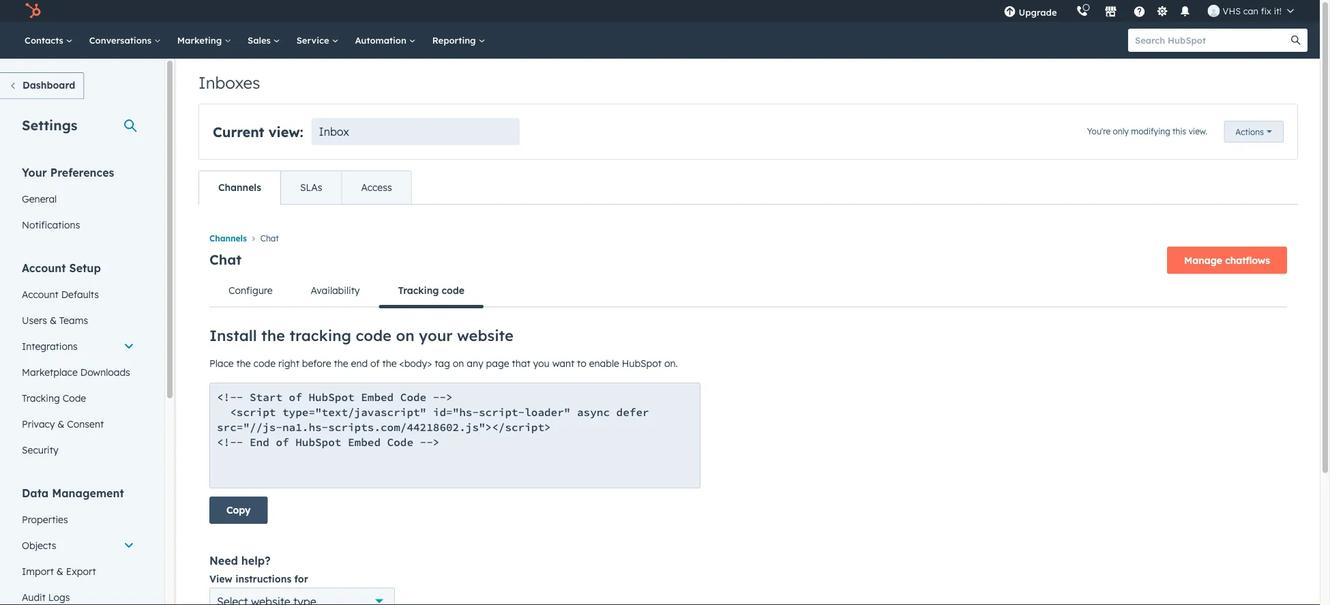 Task type: vqa. For each thing, say whether or not it's contained in the screenshot.
the Settings image
yes



Task type: locate. For each thing, give the bounding box(es) containing it.
1 vertical spatial account
[[22, 288, 59, 300]]

general
[[22, 193, 57, 205]]

notifications link
[[14, 212, 143, 238]]

2 account from the top
[[22, 288, 59, 300]]

general link
[[14, 186, 143, 212]]

data
[[22, 486, 49, 500]]

tracking left code
[[398, 284, 439, 296]]

your preferences element
[[14, 165, 143, 238]]

slas link
[[280, 171, 341, 204]]

dashboard
[[23, 79, 75, 91]]

0 vertical spatial channels
[[218, 181, 261, 193]]

account setup element
[[14, 260, 143, 463]]

& for teams
[[50, 314, 57, 326]]

chat inside banner
[[209, 251, 242, 268]]

conversations
[[89, 34, 154, 46]]

security
[[22, 444, 58, 456]]

& right users
[[50, 314, 57, 326]]

channels down channels link
[[209, 233, 247, 243]]

users & teams
[[22, 314, 88, 326]]

account up users
[[22, 288, 59, 300]]

1 horizontal spatial chat
[[260, 233, 279, 243]]

navigation containing channels
[[209, 229, 1287, 246]]

&
[[50, 314, 57, 326], [58, 418, 64, 430], [56, 565, 63, 577]]

automation
[[355, 34, 409, 46]]

users & teams link
[[14, 307, 143, 333]]

upgrade
[[1019, 6, 1057, 18]]

calling icon image
[[1076, 5, 1088, 18]]

1 vertical spatial channels
[[209, 233, 247, 243]]

logs
[[48, 591, 70, 603]]

import
[[22, 565, 54, 577]]

0 vertical spatial navigation
[[209, 229, 1287, 246]]

defaults
[[61, 288, 99, 300]]

tracking for tracking code
[[22, 392, 60, 404]]

1 account from the top
[[22, 261, 66, 275]]

tracking code
[[22, 392, 86, 404]]

0 horizontal spatial chat
[[209, 251, 242, 268]]

channels link
[[199, 171, 280, 204]]

your
[[22, 165, 47, 179]]

integrations button
[[14, 333, 143, 359]]

automation link
[[347, 22, 424, 59]]

0 vertical spatial &
[[50, 314, 57, 326]]

access link
[[341, 171, 411, 204]]

channels inside chat tab panel
[[209, 233, 247, 243]]

export
[[66, 565, 96, 577]]

account defaults link
[[14, 281, 143, 307]]

& left export
[[56, 565, 63, 577]]

tracking
[[398, 284, 439, 296], [22, 392, 60, 404]]

help image
[[1133, 6, 1146, 18]]

import & export
[[22, 565, 96, 577]]

view:
[[269, 123, 303, 140]]

tracking code button
[[379, 274, 484, 308]]

modifying
[[1131, 126, 1170, 136]]

1 vertical spatial tracking
[[22, 392, 60, 404]]

1 vertical spatial &
[[58, 418, 64, 430]]

menu item
[[1067, 0, 1069, 22]]

account setup
[[22, 261, 101, 275]]

& for export
[[56, 565, 63, 577]]

settings link
[[1154, 4, 1171, 18]]

1 vertical spatial chat
[[209, 251, 242, 268]]

service link
[[288, 22, 347, 59]]

account defaults
[[22, 288, 99, 300]]

0 vertical spatial account
[[22, 261, 66, 275]]

menu
[[994, 0, 1304, 22]]

marketplace downloads
[[22, 366, 130, 378]]

help button
[[1128, 0, 1151, 22]]

account
[[22, 261, 66, 275], [22, 288, 59, 300]]

teams
[[59, 314, 88, 326]]

inbox button
[[311, 118, 520, 145]]

contacts link
[[16, 22, 81, 59]]

tracking code link
[[14, 385, 143, 411]]

channels up channels button
[[218, 181, 261, 193]]

you're
[[1087, 126, 1111, 136]]

2 navigation from the top
[[209, 274, 1287, 308]]

actions
[[1236, 127, 1264, 137]]

channels inside tab list
[[218, 181, 261, 193]]

terry turtle image
[[1208, 5, 1220, 17]]

setup
[[69, 261, 101, 275]]

navigation containing configure
[[209, 274, 1287, 308]]

1 navigation from the top
[[209, 229, 1287, 246]]

chat right channels button
[[260, 233, 279, 243]]

tracking inside button
[[398, 284, 439, 296]]

2 vertical spatial &
[[56, 565, 63, 577]]

tracking up 'privacy'
[[22, 392, 60, 404]]

availability button
[[292, 274, 379, 307]]

& right 'privacy'
[[58, 418, 64, 430]]

privacy & consent link
[[14, 411, 143, 437]]

properties link
[[14, 507, 143, 532]]

audit logs
[[22, 591, 70, 603]]

search button
[[1285, 29, 1308, 52]]

1 horizontal spatial tracking
[[398, 284, 439, 296]]

channels
[[218, 181, 261, 193], [209, 233, 247, 243]]

1 vertical spatial navigation
[[209, 274, 1287, 308]]

0 vertical spatial tracking
[[398, 284, 439, 296]]

account up account defaults
[[22, 261, 66, 275]]

tracking inside "link"
[[22, 392, 60, 404]]

chat inside navigation
[[260, 233, 279, 243]]

marketplaces button
[[1097, 0, 1125, 22]]

chat down channels button
[[209, 251, 242, 268]]

dashboard link
[[0, 72, 84, 99]]

manage chatflows
[[1184, 254, 1270, 266]]

audit
[[22, 591, 46, 603]]

management
[[52, 486, 124, 500]]

objects button
[[14, 532, 143, 558]]

Search HubSpot search field
[[1128, 29, 1295, 52]]

& inside data management 'element'
[[56, 565, 63, 577]]

your preferences
[[22, 165, 114, 179]]

this
[[1173, 126, 1186, 136]]

settings image
[[1156, 6, 1169, 18]]

navigation
[[209, 229, 1287, 246], [209, 274, 1287, 308]]

chat tab panel
[[199, 204, 1298, 605]]

& inside "link"
[[50, 314, 57, 326]]

chat
[[260, 233, 279, 243], [209, 251, 242, 268]]

privacy & consent
[[22, 418, 104, 430]]

0 vertical spatial chat
[[260, 233, 279, 243]]

marketing link
[[169, 22, 239, 59]]

tab list
[[199, 171, 412, 205]]

marketplaces image
[[1105, 6, 1117, 18]]

channels for channels link
[[218, 181, 261, 193]]

actions button
[[1224, 121, 1284, 143]]

data management
[[22, 486, 124, 500]]

only
[[1113, 126, 1129, 136]]

objects
[[22, 539, 56, 551]]

0 horizontal spatial tracking
[[22, 392, 60, 404]]



Task type: describe. For each thing, give the bounding box(es) containing it.
import & export link
[[14, 558, 143, 584]]

code
[[63, 392, 86, 404]]

chatflows
[[1225, 254, 1270, 266]]

notifications image
[[1179, 6, 1191, 18]]

vhs can fix it!
[[1223, 5, 1282, 16]]

account for account defaults
[[22, 288, 59, 300]]

manage chatflows link
[[1167, 246, 1287, 274]]

code
[[442, 284, 465, 296]]

preferences
[[50, 165, 114, 179]]

search image
[[1291, 35, 1301, 45]]

upgrade image
[[1004, 6, 1016, 18]]

conversations link
[[81, 22, 169, 59]]

users
[[22, 314, 47, 326]]

manage
[[1184, 254, 1222, 266]]

it!
[[1274, 5, 1282, 16]]

marketplace
[[22, 366, 78, 378]]

calling icon button
[[1071, 2, 1094, 20]]

fix
[[1261, 5, 1272, 16]]

hubspot image
[[25, 3, 41, 19]]

account for account setup
[[22, 261, 66, 275]]

configure
[[229, 284, 273, 296]]

tab list containing channels
[[199, 171, 412, 205]]

& for consent
[[58, 418, 64, 430]]

properties
[[22, 513, 68, 525]]

marketplace downloads link
[[14, 359, 143, 385]]

you're only modifying this view.
[[1087, 126, 1208, 136]]

consent
[[67, 418, 104, 430]]

menu containing vhs can fix it!
[[994, 0, 1304, 22]]

availability
[[311, 284, 360, 296]]

reporting
[[432, 34, 479, 46]]

reporting link
[[424, 22, 494, 59]]

notifications button
[[1174, 0, 1197, 22]]

service
[[297, 34, 332, 46]]

sales
[[248, 34, 273, 46]]

current view:
[[213, 123, 303, 140]]

privacy
[[22, 418, 55, 430]]

current
[[213, 123, 264, 140]]

security link
[[14, 437, 143, 463]]

data management element
[[14, 485, 143, 605]]

marketing
[[177, 34, 224, 46]]

downloads
[[80, 366, 130, 378]]

channels button
[[209, 230, 247, 246]]

contacts
[[25, 34, 66, 46]]

slas
[[300, 181, 322, 193]]

can
[[1243, 5, 1259, 16]]

configure button
[[209, 274, 292, 307]]

sales link
[[239, 22, 288, 59]]

notifications
[[22, 219, 80, 231]]

view.
[[1189, 126, 1208, 136]]

channels for channels button
[[209, 233, 247, 243]]

chat banner
[[209, 242, 1287, 274]]

hubspot link
[[16, 3, 51, 19]]

integrations
[[22, 340, 78, 352]]

settings
[[22, 116, 77, 133]]

tracking code
[[398, 284, 465, 296]]

access
[[361, 181, 392, 193]]

inboxes
[[199, 72, 260, 93]]

vhs
[[1223, 5, 1241, 16]]

inbox
[[319, 125, 349, 138]]

audit logs link
[[14, 584, 143, 605]]

vhs can fix it! button
[[1200, 0, 1302, 22]]

tracking for tracking code
[[398, 284, 439, 296]]



